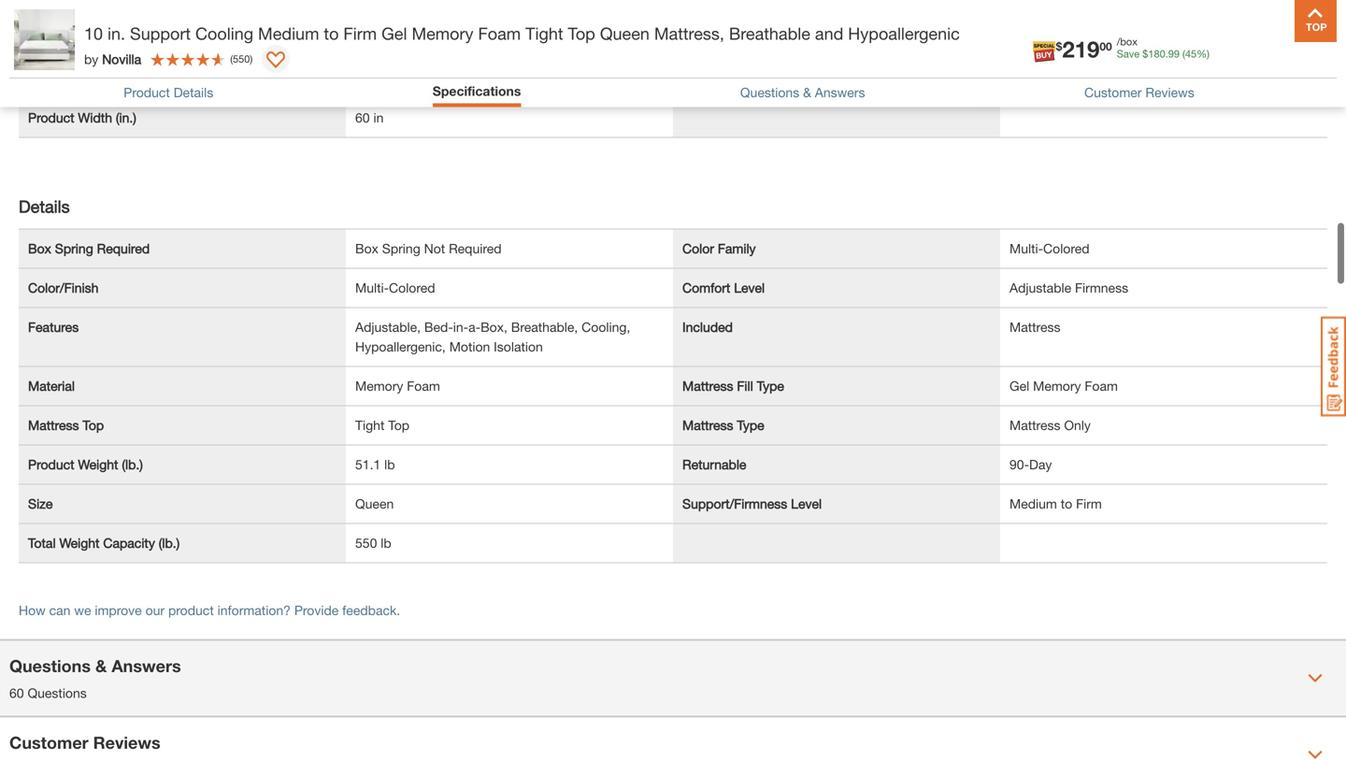 Task type: describe. For each thing, give the bounding box(es) containing it.
1 vertical spatial firm
[[1077, 496, 1103, 512]]

$ inside "/box save $ 180 . 99 ( 45 %)"
[[1143, 48, 1149, 60]]

0 horizontal spatial firm
[[344, 23, 377, 43]]

1 horizontal spatial foam
[[478, 23, 521, 43]]

mattress for mattress
[[1010, 320, 1061, 335]]

in for 80 in
[[1028, 71, 1039, 86]]

product for product weight (lb.)
[[28, 457, 74, 473]]

lb for 51.1 lb
[[385, 457, 395, 473]]

improve
[[95, 603, 142, 619]]

size
[[28, 496, 53, 512]]

1 vertical spatial queen
[[355, 496, 394, 512]]

color family
[[683, 241, 756, 257]]

1 vertical spatial to
[[1061, 496, 1073, 512]]

1 horizontal spatial reviews
[[1146, 85, 1195, 100]]

1 horizontal spatial (lb.)
[[159, 536, 180, 551]]

top for tight top
[[388, 418, 410, 433]]

questions for questions & answers
[[741, 85, 800, 100]]

capacity
[[103, 536, 155, 551]]

1 vertical spatial reviews
[[93, 733, 161, 753]]

mattress for mattress fill type
[[683, 379, 734, 394]]

& for questions & answers
[[804, 85, 812, 100]]

product for product width (in.)
[[28, 110, 74, 126]]

a-
[[469, 320, 481, 335]]

weight for product
[[78, 457, 118, 473]]

total weight capacity (lb.)
[[28, 536, 180, 551]]

color/finish
[[28, 280, 99, 296]]

1 vertical spatial customer
[[9, 733, 89, 753]]

0 horizontal spatial details
[[19, 197, 70, 217]]

feedback.
[[343, 603, 400, 619]]

(in.) for product width (in.)
[[116, 110, 136, 126]]

1 vertical spatial type
[[737, 418, 765, 433]]

the home depot logo image
[[15, 15, 75, 75]]

not
[[424, 241, 445, 257]]

adjustable firmness
[[1010, 280, 1129, 296]]

how can we improve our product information? provide feedback.
[[19, 603, 400, 619]]

gel memory foam
[[1010, 379, 1119, 394]]

total
[[28, 536, 56, 551]]

mesquite 10pm
[[120, 36, 229, 54]]

motion
[[450, 339, 490, 355]]

isolation
[[494, 339, 543, 355]]

we
[[74, 603, 91, 619]]

10pm
[[189, 36, 229, 54]]

$ 219 00
[[1057, 36, 1113, 62]]

save
[[1118, 48, 1140, 60]]

mattress for mattress thickness (in.)
[[28, 71, 79, 86]]

1 horizontal spatial 60
[[355, 110, 370, 126]]

0 horizontal spatial multi-colored
[[355, 280, 435, 296]]

mattress fill type
[[683, 379, 785, 394]]

how
[[19, 603, 46, 619]]

breathable,
[[511, 320, 578, 335]]

219
[[1063, 36, 1100, 62]]

top button
[[1296, 0, 1338, 42]]

10 in. support cooling medium to firm gel memory foam tight top queen mattress, breathable and hypoallergenic
[[84, 23, 960, 43]]

comfort
[[683, 280, 731, 296]]

returnable
[[683, 457, 747, 473]]

2 required from the left
[[449, 241, 502, 257]]

dimensions
[[19, 26, 107, 47]]

and
[[816, 23, 844, 43]]

color
[[683, 241, 715, 257]]

answers for questions & answers
[[815, 85, 866, 100]]

day
[[1030, 457, 1053, 473]]

2 vertical spatial questions
[[28, 686, 87, 701]]

1 horizontal spatial colored
[[1044, 241, 1090, 257]]

mattress for mattress top
[[28, 418, 79, 433]]

diy button
[[1114, 22, 1174, 67]]

2 horizontal spatial memory
[[1034, 379, 1082, 394]]

0 vertical spatial multi-
[[1010, 241, 1044, 257]]

/box save $ 180 . 99 ( 45 %)
[[1118, 36, 1210, 60]]

fill
[[737, 379, 754, 394]]

novilla
[[102, 51, 141, 67]]

by
[[84, 51, 99, 67]]

how can we improve our product information? provide feedback. link
[[19, 603, 400, 619]]

80 in
[[1010, 71, 1039, 86]]

(in.) for product length (in.)
[[777, 71, 798, 86]]

2 horizontal spatial foam
[[1085, 379, 1119, 394]]

0 vertical spatial type
[[757, 379, 785, 394]]

cooling,
[[582, 320, 631, 335]]

1 vertical spatial medium
[[1010, 496, 1058, 512]]

00
[[1100, 40, 1113, 53]]

included
[[683, 320, 733, 335]]

level for support/firmness level
[[792, 496, 822, 512]]

lb for 550 lb
[[381, 536, 392, 551]]

0 horizontal spatial foam
[[407, 379, 440, 394]]

/box
[[1118, 36, 1138, 48]]

weight for total
[[59, 536, 100, 551]]

provide
[[294, 603, 339, 619]]

tight top
[[355, 418, 410, 433]]

only
[[1065, 418, 1092, 433]]

mattress for mattress type
[[683, 418, 734, 433]]

60 inside questions & answers 60 questions
[[9, 686, 24, 701]]

0 horizontal spatial medium
[[258, 23, 319, 43]]

0 horizontal spatial customer reviews
[[9, 733, 161, 753]]

product
[[168, 603, 214, 619]]

medium to firm
[[1010, 496, 1103, 512]]

in-
[[453, 320, 469, 335]]

in for 10 in
[[374, 71, 384, 86]]

10 for 10 in. support cooling medium to firm gel memory foam tight top queen mattress, breathable and hypoallergenic
[[84, 23, 103, 43]]

product weight (lb.)
[[28, 457, 143, 473]]

adjustable,
[[355, 320, 421, 335]]

product for product details
[[124, 85, 170, 100]]

hypoallergenic
[[849, 23, 960, 43]]

mattress top
[[28, 418, 104, 433]]

51.1
[[355, 457, 381, 473]]

product width (in.)
[[28, 110, 136, 126]]

75150
[[295, 36, 336, 54]]

comfort level
[[683, 280, 765, 296]]

features
[[28, 320, 79, 335]]

box,
[[481, 320, 508, 335]]

hypoallergenic,
[[355, 339, 446, 355]]

mattress,
[[655, 23, 725, 43]]

0 horizontal spatial to
[[324, 23, 339, 43]]

product length (in.)
[[683, 71, 798, 86]]

firmness
[[1076, 280, 1129, 296]]

$ inside $ 219 00
[[1057, 40, 1063, 53]]

adjustable, bed-in-a-box, breathable, cooling, hypoallergenic, motion isolation
[[355, 320, 631, 355]]

questions & answers 60 questions
[[9, 656, 181, 701]]

width
[[78, 110, 112, 126]]

10 in
[[355, 71, 384, 86]]

services button
[[1032, 22, 1092, 67]]

( inside "/box save $ 180 . 99 ( 45 %)"
[[1183, 48, 1186, 60]]

click to redirect to view my cart page image
[[1289, 22, 1311, 45]]

spring for not
[[382, 241, 421, 257]]

10 for 10 in
[[355, 71, 370, 86]]



Task type: locate. For each thing, give the bounding box(es) containing it.
0 horizontal spatial top
[[83, 418, 104, 433]]

questions for questions & answers 60 questions
[[9, 656, 91, 677]]

0 vertical spatial medium
[[258, 23, 319, 43]]

type down the fill
[[737, 418, 765, 433]]

customer
[[1085, 85, 1143, 100], [9, 733, 89, 753]]

memory foam
[[355, 379, 440, 394]]

mattress left the fill
[[683, 379, 734, 394]]

180
[[1149, 48, 1166, 60]]

answers for questions & answers 60 questions
[[112, 656, 181, 677]]

1 vertical spatial multi-
[[355, 280, 389, 296]]

required right 'not'
[[449, 241, 502, 257]]

colored down box spring not required
[[389, 280, 435, 296]]

reviews
[[1146, 85, 1195, 100], [93, 733, 161, 753]]

foam
[[478, 23, 521, 43], [407, 379, 440, 394], [1085, 379, 1119, 394]]

firm up '10 in'
[[344, 23, 377, 43]]

1 vertical spatial level
[[792, 496, 822, 512]]

0 horizontal spatial queen
[[355, 496, 394, 512]]

adjustable
[[1010, 280, 1072, 296]]

weight right total
[[59, 536, 100, 551]]

0 vertical spatial questions
[[741, 85, 800, 100]]

multi-colored up adjustable,
[[355, 280, 435, 296]]

in down '10 in'
[[374, 110, 384, 126]]

( 550 )
[[230, 53, 253, 65]]

0 horizontal spatial $
[[1057, 40, 1063, 53]]

1 horizontal spatial medium
[[1010, 496, 1058, 512]]

1 horizontal spatial 10
[[355, 71, 370, 86]]

0 horizontal spatial 550
[[233, 53, 250, 65]]

customer reviews down diy
[[1085, 85, 1195, 100]]

1 horizontal spatial firm
[[1077, 496, 1103, 512]]

product up size
[[28, 457, 74, 473]]

in
[[374, 71, 384, 86], [1028, 71, 1039, 86], [374, 110, 384, 126]]

1 vertical spatial 550
[[355, 536, 377, 551]]

length
[[733, 71, 773, 86]]

reviews down questions & answers 60 questions
[[93, 733, 161, 753]]

1 horizontal spatial spring
[[382, 241, 421, 257]]

firm down only
[[1077, 496, 1103, 512]]

0 vertical spatial 550
[[233, 53, 250, 65]]

0 horizontal spatial customer
[[9, 733, 89, 753]]

%)
[[1197, 48, 1210, 60]]

mattress thickness (in.)
[[28, 71, 166, 86]]

details up box spring required
[[19, 197, 70, 217]]

answers inside questions & answers 60 questions
[[112, 656, 181, 677]]

can
[[49, 603, 71, 619]]

2 box from the left
[[355, 241, 379, 257]]

2 horizontal spatial (in.)
[[777, 71, 798, 86]]

box for box spring required
[[28, 241, 51, 257]]

mattress up "90-day"
[[1010, 418, 1061, 433]]

0 horizontal spatial required
[[97, 241, 150, 257]]

(in.) right width
[[116, 110, 136, 126]]

( left ')'
[[230, 53, 233, 65]]

multi-colored
[[1010, 241, 1090, 257], [355, 280, 435, 296]]

spring left 'not'
[[382, 241, 421, 257]]

(in.) for mattress thickness (in.)
[[145, 71, 166, 86]]

questions & answers
[[741, 85, 866, 100]]

box spring required
[[28, 241, 150, 257]]

specifications button
[[433, 83, 521, 102], [433, 83, 521, 99]]

0 vertical spatial customer
[[1085, 85, 1143, 100]]

customer reviews
[[1085, 85, 1195, 100], [9, 733, 161, 753]]

family
[[718, 241, 756, 257]]

spring for required
[[55, 241, 93, 257]]

0 horizontal spatial answers
[[112, 656, 181, 677]]

1 vertical spatial answers
[[112, 656, 181, 677]]

gel up mattress only
[[1010, 379, 1030, 394]]

60
[[355, 110, 370, 126], [9, 686, 24, 701]]

foam up specifications
[[478, 23, 521, 43]]

mattress down material
[[28, 418, 79, 433]]

lb up feedback.
[[381, 536, 392, 551]]

1 horizontal spatial required
[[449, 241, 502, 257]]

our
[[146, 603, 165, 619]]

0 horizontal spatial (
[[230, 53, 233, 65]]

0 vertical spatial to
[[324, 23, 339, 43]]

80
[[1010, 71, 1025, 86]]

support
[[130, 23, 191, 43]]

0 vertical spatial &
[[804, 85, 812, 100]]

)
[[250, 53, 253, 65]]

0 vertical spatial answers
[[815, 85, 866, 100]]

in up 60 in
[[374, 71, 384, 86]]

1 horizontal spatial multi-colored
[[1010, 241, 1090, 257]]

foam up only
[[1085, 379, 1119, 394]]

550 lb
[[355, 536, 392, 551]]

memory up specifications
[[412, 23, 474, 43]]

diy
[[1132, 49, 1156, 67]]

answers down and
[[815, 85, 866, 100]]

1 vertical spatial (lb.)
[[159, 536, 180, 551]]

1 horizontal spatial customer
[[1085, 85, 1143, 100]]

1 vertical spatial weight
[[59, 536, 100, 551]]

1 vertical spatial customer reviews
[[9, 733, 161, 753]]

support/firmness
[[683, 496, 788, 512]]

0 horizontal spatial gel
[[382, 23, 407, 43]]

medium up display image at the top left of the page
[[258, 23, 319, 43]]

0 vertical spatial tight
[[526, 23, 564, 43]]

0 horizontal spatial level
[[735, 280, 765, 296]]

51.1 lb
[[355, 457, 395, 473]]

1 horizontal spatial answers
[[815, 85, 866, 100]]

1 vertical spatial lb
[[381, 536, 392, 551]]

45
[[1186, 48, 1197, 60]]

0 horizontal spatial (lb.)
[[122, 457, 143, 473]]

in for 60 in
[[374, 110, 384, 126]]

& inside questions & answers 60 questions
[[95, 656, 107, 677]]

specifications
[[433, 83, 521, 99]]

1 vertical spatial 60
[[9, 686, 24, 701]]

lb right 51.1
[[385, 457, 395, 473]]

99
[[1169, 48, 1180, 60]]

in right 80
[[1028, 71, 1039, 86]]

550 up feedback.
[[355, 536, 377, 551]]

weight
[[78, 457, 118, 473], [59, 536, 100, 551]]

mattress down "adjustable"
[[1010, 320, 1061, 335]]

0 horizontal spatial reviews
[[93, 733, 161, 753]]

queen down 51.1 lb
[[355, 496, 394, 512]]

1 vertical spatial 10
[[355, 71, 370, 86]]

1 horizontal spatial memory
[[412, 23, 474, 43]]

answers down the our
[[112, 656, 181, 677]]

550 down cooling
[[233, 53, 250, 65]]

memory up mattress only
[[1034, 379, 1082, 394]]

box
[[28, 241, 51, 257], [355, 241, 379, 257]]

0 horizontal spatial 60
[[9, 686, 24, 701]]

0 vertical spatial multi-colored
[[1010, 241, 1090, 257]]

(in.)
[[145, 71, 166, 86], [777, 71, 798, 86], [116, 110, 136, 126]]

1 horizontal spatial tight
[[526, 23, 564, 43]]

1 vertical spatial multi-colored
[[355, 280, 435, 296]]

& for questions & answers 60 questions
[[95, 656, 107, 677]]

1 vertical spatial details
[[19, 197, 70, 217]]

1 horizontal spatial (in.)
[[145, 71, 166, 86]]

1 horizontal spatial details
[[174, 85, 213, 100]]

product for product length (in.)
[[683, 71, 729, 86]]

&
[[804, 85, 812, 100], [95, 656, 107, 677]]

1 horizontal spatial &
[[804, 85, 812, 100]]

box left 'not'
[[355, 241, 379, 257]]

to
[[324, 23, 339, 43], [1061, 496, 1073, 512]]

colored up the adjustable firmness
[[1044, 241, 1090, 257]]

90-day
[[1010, 457, 1053, 473]]

0 vertical spatial firm
[[344, 23, 377, 43]]

customer down questions & answers 60 questions
[[9, 733, 89, 753]]

(in.) right length
[[777, 71, 798, 86]]

0 horizontal spatial &
[[95, 656, 107, 677]]

display image
[[267, 51, 286, 70]]

support/firmness level
[[683, 496, 822, 512]]

customer reviews down questions & answers 60 questions
[[9, 733, 161, 753]]

( right 99
[[1183, 48, 1186, 60]]

1 vertical spatial gel
[[1010, 379, 1030, 394]]

1 horizontal spatial top
[[388, 418, 410, 433]]

0 horizontal spatial multi-
[[355, 280, 389, 296]]

gel up '10 in'
[[382, 23, 407, 43]]

mattress type
[[683, 418, 765, 433]]

1 required from the left
[[97, 241, 150, 257]]

customer down save
[[1085, 85, 1143, 100]]

feedback link image
[[1322, 316, 1347, 417]]

0 vertical spatial weight
[[78, 457, 118, 473]]

& right length
[[804, 85, 812, 100]]

spring
[[55, 241, 93, 257], [382, 241, 421, 257]]

medium down "90-day"
[[1010, 496, 1058, 512]]

reviews down .
[[1146, 85, 1195, 100]]

1 horizontal spatial gel
[[1010, 379, 1030, 394]]

required up color/finish
[[97, 241, 150, 257]]

0 horizontal spatial (in.)
[[116, 110, 136, 126]]

type right the fill
[[757, 379, 785, 394]]

1 horizontal spatial (
[[1183, 48, 1186, 60]]

0 horizontal spatial memory
[[355, 379, 403, 394]]

information?
[[218, 603, 291, 619]]

product left length
[[683, 71, 729, 86]]

0 vertical spatial details
[[174, 85, 213, 100]]

product image image
[[14, 9, 75, 70]]

bed-
[[425, 320, 453, 335]]

2 horizontal spatial top
[[568, 23, 596, 43]]

0 vertical spatial 10
[[84, 23, 103, 43]]

spring up color/finish
[[55, 241, 93, 257]]

services
[[1033, 49, 1090, 67]]

mattress down product image
[[28, 71, 79, 86]]

product details
[[124, 85, 213, 100]]

10
[[84, 23, 103, 43], [355, 71, 370, 86]]

thickness
[[83, 71, 142, 86]]

by novilla
[[84, 51, 141, 67]]

$ right save
[[1143, 48, 1149, 60]]

top for mattress top
[[83, 418, 104, 433]]

0 vertical spatial queen
[[600, 23, 650, 43]]

1 vertical spatial &
[[95, 656, 107, 677]]

mattress for mattress only
[[1010, 418, 1061, 433]]

1 horizontal spatial 550
[[355, 536, 377, 551]]

details down 10pm at the left top of page
[[174, 85, 213, 100]]

multi- up adjustable,
[[355, 280, 389, 296]]

75150 button
[[272, 36, 337, 54]]

1 spring from the left
[[55, 241, 93, 257]]

product left width
[[28, 110, 74, 126]]

product down novilla
[[124, 85, 170, 100]]

multi-colored up "adjustable"
[[1010, 241, 1090, 257]]

mesquite
[[120, 36, 182, 54]]

material
[[28, 379, 75, 394]]

1 horizontal spatial $
[[1143, 48, 1149, 60]]

0 vertical spatial colored
[[1044, 241, 1090, 257]]

1 horizontal spatial queen
[[600, 23, 650, 43]]

10 up 60 in
[[355, 71, 370, 86]]

0 vertical spatial reviews
[[1146, 85, 1195, 100]]

10 left "in."
[[84, 23, 103, 43]]

1 horizontal spatial to
[[1061, 496, 1073, 512]]

(lb.) right capacity
[[159, 536, 180, 551]]

0 vertical spatial gel
[[382, 23, 407, 43]]

foam down hypoallergenic,
[[407, 379, 440, 394]]

type
[[757, 379, 785, 394], [737, 418, 765, 433]]

2 spring from the left
[[382, 241, 421, 257]]

0 horizontal spatial spring
[[55, 241, 93, 257]]

1 vertical spatial tight
[[355, 418, 385, 433]]

1 vertical spatial colored
[[389, 280, 435, 296]]

required
[[97, 241, 150, 257], [449, 241, 502, 257]]

0 horizontal spatial colored
[[389, 280, 435, 296]]

& down improve
[[95, 656, 107, 677]]

0 horizontal spatial box
[[28, 241, 51, 257]]

0 vertical spatial lb
[[385, 457, 395, 473]]

breathable
[[730, 23, 811, 43]]

1 vertical spatial questions
[[9, 656, 91, 677]]

60 down '10 in'
[[355, 110, 370, 126]]

0 vertical spatial level
[[735, 280, 765, 296]]

0 horizontal spatial tight
[[355, 418, 385, 433]]

1 horizontal spatial box
[[355, 241, 379, 257]]

What can we help you find today? search field
[[371, 25, 885, 65]]

60 down how
[[9, 686, 24, 701]]

box for box spring not required
[[355, 241, 379, 257]]

1 horizontal spatial level
[[792, 496, 822, 512]]

(lb.) up capacity
[[122, 457, 143, 473]]

(
[[1183, 48, 1186, 60], [230, 53, 233, 65]]

gel
[[382, 23, 407, 43], [1010, 379, 1030, 394]]

queen
[[600, 23, 650, 43], [355, 496, 394, 512]]

medium
[[258, 23, 319, 43], [1010, 496, 1058, 512]]

level for comfort level
[[735, 280, 765, 296]]

multi- up "adjustable"
[[1010, 241, 1044, 257]]

weight down 'mattress top'
[[78, 457, 118, 473]]

top
[[568, 23, 596, 43], [83, 418, 104, 433], [388, 418, 410, 433]]

box up color/finish
[[28, 241, 51, 257]]

box spring not required
[[355, 241, 502, 257]]

(lb.)
[[122, 457, 143, 473], [159, 536, 180, 551]]

1 horizontal spatial multi-
[[1010, 241, 1044, 257]]

mattress
[[28, 71, 79, 86], [1010, 320, 1061, 335], [683, 379, 734, 394], [28, 418, 79, 433], [683, 418, 734, 433], [1010, 418, 1061, 433]]

questions & answers button
[[741, 85, 866, 100], [741, 85, 866, 100]]

0 vertical spatial (lb.)
[[122, 457, 143, 473]]

(in.) down mesquite
[[145, 71, 166, 86]]

mattress only
[[1010, 418, 1092, 433]]

memory up the tight top
[[355, 379, 403, 394]]

1 horizontal spatial customer reviews
[[1085, 85, 1195, 100]]

1 box from the left
[[28, 241, 51, 257]]

level down family
[[735, 280, 765, 296]]

queen left mattress,
[[600, 23, 650, 43]]

level right support/firmness
[[792, 496, 822, 512]]

90-
[[1010, 457, 1030, 473]]

$ left 00
[[1057, 40, 1063, 53]]

firm
[[344, 23, 377, 43], [1077, 496, 1103, 512]]

.
[[1166, 48, 1169, 60]]

$
[[1057, 40, 1063, 53], [1143, 48, 1149, 60]]

mattress up returnable
[[683, 418, 734, 433]]



Task type: vqa. For each thing, say whether or not it's contained in the screenshot.
'gel' to the left
yes



